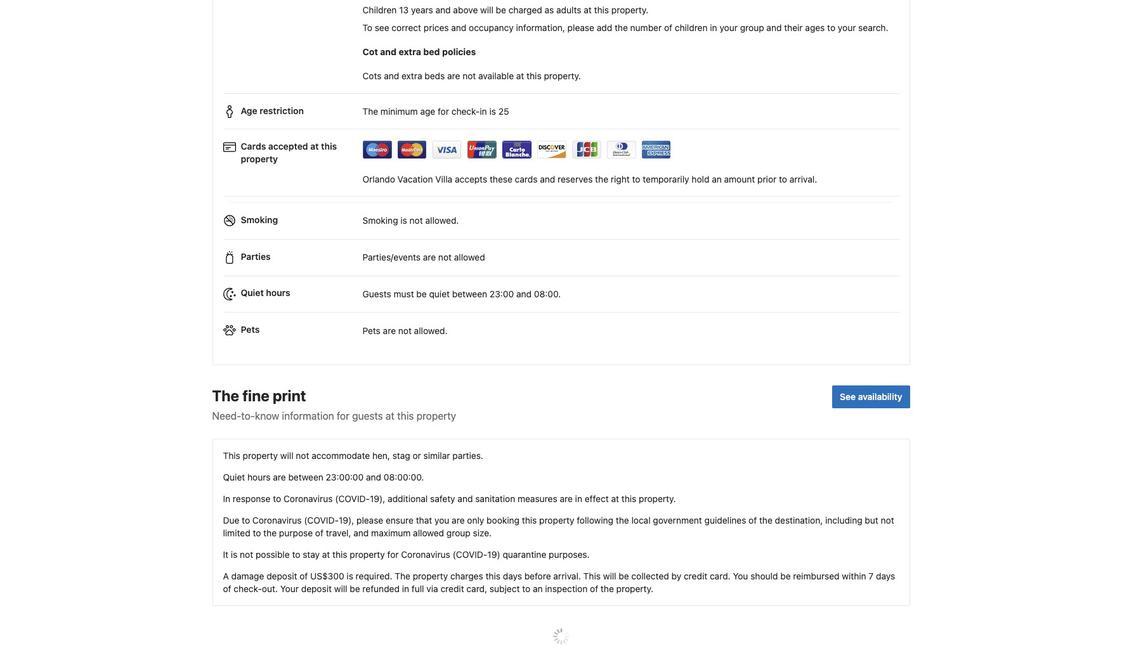 Task type: describe. For each thing, give the bounding box(es) containing it.
age
[[241, 105, 258, 116]]

2 your from the left
[[839, 22, 857, 33]]

villa
[[436, 174, 453, 185]]

of right inspection
[[590, 584, 599, 595]]

by
[[672, 571, 682, 582]]

are right the measures
[[560, 494, 573, 505]]

are up purpose
[[273, 472, 286, 483]]

safety
[[430, 494, 456, 505]]

property inside a damage deposit of us$300 is required. the property charges this  days before arrival. this will be collected by credit card. you should be reimbursed within 7 days of check-out. your deposit will be refunded in full via credit card, subject to an inspection of the property.
[[413, 571, 448, 582]]

and inside due to coronavirus (covid-19), please ensure that you are only booking this property following the local government guidelines of the destination, including but not limited to the purpose of travel, and maximum allowed group size.
[[354, 528, 369, 539]]

to see correct prices and occupancy information, please add the number of children in your group and their ages to your search.
[[363, 22, 889, 33]]

charged
[[509, 4, 543, 15]]

25
[[499, 106, 509, 117]]

0 vertical spatial allowed
[[454, 252, 485, 263]]

of right guidelines
[[749, 515, 757, 526]]

to right limited
[[253, 528, 261, 539]]

08:00.
[[534, 289, 561, 300]]

are down guests
[[383, 326, 396, 336]]

be left "collected"
[[619, 571, 629, 582]]

government
[[654, 515, 703, 526]]

property up required.
[[350, 550, 385, 560]]

property. down information,
[[544, 70, 581, 81]]

extra for beds
[[402, 70, 422, 81]]

it is not possible to stay at this property for coronavirus (covid-19) quarantine purposes.
[[223, 550, 590, 560]]

children
[[675, 22, 708, 33]]

0 vertical spatial an
[[712, 174, 722, 185]]

cots and extra beds are not available at this property.
[[363, 70, 581, 81]]

of down stay
[[300, 571, 308, 582]]

information,
[[516, 22, 566, 33]]

pets are not allowed.
[[363, 326, 448, 336]]

hen,
[[373, 451, 390, 461]]

add
[[597, 22, 613, 33]]

card.
[[710, 571, 731, 582]]

your
[[280, 584, 299, 595]]

to right 'response'
[[273, 494, 281, 505]]

the for minimum
[[363, 106, 378, 117]]

for inside the fine print need-to-know information for guests at this property
[[337, 411, 350, 422]]

will left "collected"
[[604, 571, 617, 582]]

property down know
[[243, 451, 278, 461]]

and right cots
[[384, 70, 399, 81]]

are right the 'beds'
[[448, 70, 461, 81]]

is right it
[[231, 550, 238, 560]]

an inside a damage deposit of us$300 is required. the property charges this  days before arrival. this will be collected by credit card. you should be reimbursed within 7 days of check-out. your deposit will be refunded in full via credit card, subject to an inspection of the property.
[[533, 584, 543, 595]]

the fine print need-to-know information for guests at this property
[[212, 387, 456, 422]]

reimbursed
[[794, 571, 840, 582]]

not right it
[[240, 550, 253, 560]]

print
[[273, 387, 306, 405]]

children
[[363, 4, 397, 15]]

smoking is not allowed.
[[363, 215, 459, 226]]

age restriction
[[241, 105, 304, 116]]

amount
[[725, 174, 756, 185]]

the inside a damage deposit of us$300 is required. the property charges this  days before arrival. this will be collected by credit card. you should be reimbursed within 7 days of check-out. your deposit will be refunded in full via credit card, subject to an inspection of the property.
[[395, 571, 411, 582]]

and left their
[[767, 22, 782, 33]]

children 13 years and above will be charged as adults at this property.
[[363, 4, 649, 15]]

see availability
[[841, 392, 903, 402]]

0 vertical spatial (covid-
[[335, 494, 370, 505]]

but
[[866, 515, 879, 526]]

23:00
[[490, 289, 514, 300]]

this inside a damage deposit of us$300 is required. the property charges this  days before arrival. this will be collected by credit card. you should be reimbursed within 7 days of check-out. your deposit will be refunded in full via credit card, subject to an inspection of the property.
[[486, 571, 501, 582]]

of left "travel,"
[[315, 528, 324, 539]]

property. up local
[[639, 494, 676, 505]]

accepts
[[455, 174, 488, 185]]

1 horizontal spatial deposit
[[301, 584, 332, 595]]

and right 23:00
[[517, 289, 532, 300]]

bed
[[424, 46, 440, 57]]

parties/events
[[363, 252, 421, 263]]

this inside a damage deposit of us$300 is required. the property charges this  days before arrival. this will be collected by credit card. you should be reimbursed within 7 days of check-out. your deposit will be refunded in full via credit card, subject to an inspection of the property.
[[584, 571, 601, 582]]

you
[[733, 571, 749, 582]]

this up add
[[595, 4, 609, 15]]

0 vertical spatial coronavirus
[[284, 494, 333, 505]]

guidelines
[[705, 515, 747, 526]]

occupancy
[[469, 22, 514, 33]]

cards accepted at this property
[[241, 141, 337, 164]]

at right effect
[[612, 494, 620, 505]]

to
[[363, 22, 373, 33]]

to left stay
[[292, 550, 301, 560]]

in left 25
[[480, 106, 487, 117]]

23:00:00
[[326, 472, 364, 483]]

to right due on the bottom left
[[242, 515, 250, 526]]

need-
[[212, 411, 241, 422]]

above
[[454, 4, 478, 15]]

to right right
[[633, 174, 641, 185]]

allowed. for pets are not allowed.
[[414, 326, 448, 336]]

08:00:00.
[[384, 472, 424, 483]]

effect
[[585, 494, 609, 505]]

that
[[416, 515, 432, 526]]

(covid- inside due to coronavirus (covid-19), please ensure that you are only booking this property following the local government guidelines of the destination, including but not limited to the purpose of travel, and maximum allowed group size.
[[304, 515, 339, 526]]

and right safety
[[458, 494, 473, 505]]

2 horizontal spatial for
[[438, 106, 449, 117]]

1 vertical spatial credit
[[441, 584, 464, 595]]

guests must be quiet between 23:00 and 08:00.
[[363, 289, 561, 300]]

is up parties/events
[[401, 215, 407, 226]]

subject
[[490, 584, 520, 595]]

is inside a damage deposit of us$300 is required. the property charges this  days before arrival. this will be collected by credit card. you should be reimbursed within 7 days of check-out. your deposit will be refunded in full via credit card, subject to an inspection of the property.
[[347, 571, 354, 582]]

property inside due to coronavirus (covid-19), please ensure that you are only booking this property following the local government guidelines of the destination, including but not limited to the purpose of travel, and maximum allowed group size.
[[540, 515, 575, 526]]

visa image
[[433, 141, 462, 159]]

number
[[631, 22, 662, 33]]

cards
[[515, 174, 538, 185]]

ensure
[[386, 515, 414, 526]]

0 horizontal spatial deposit
[[267, 571, 297, 582]]

at inside cards accepted at this property
[[311, 141, 319, 151]]

be up occupancy
[[496, 4, 507, 15]]

temporarily
[[643, 174, 690, 185]]

will up quiet hours are between 23:00:00 and 08:00:00.
[[280, 451, 294, 461]]

correct
[[392, 22, 422, 33]]

orlando vacation villa accepts these cards and reserves the right to temporarily hold an amount prior to arrival.
[[363, 174, 818, 185]]

travel,
[[326, 528, 351, 539]]

not down policies
[[463, 70, 476, 81]]

a damage deposit of us$300 is required. the property charges this  days before arrival. this will be collected by credit card. you should be reimbursed within 7 days of check-out. your deposit will be refunded in full via credit card, subject to an inspection of the property.
[[223, 571, 896, 595]]

and down above
[[452, 22, 467, 33]]

quiet hours
[[241, 288, 291, 299]]

not up quiet
[[439, 252, 452, 263]]

property. inside a damage deposit of us$300 is required. the property charges this  days before arrival. this will be collected by credit card. you should be reimbursed within 7 days of check-out. your deposit will be refunded in full via credit card, subject to an inspection of the property.
[[617, 584, 654, 595]]

this inside the fine print need-to-know information for guests at this property
[[398, 411, 414, 422]]

parties
[[241, 251, 271, 262]]

1 horizontal spatial for
[[388, 550, 399, 560]]

this inside cards accepted at this property
[[321, 141, 337, 151]]

destination,
[[776, 515, 824, 526]]

2 vertical spatial coronavirus
[[401, 550, 451, 560]]

the minimum age for check-in is 25
[[363, 106, 509, 117]]

pets for pets are not allowed.
[[363, 326, 381, 336]]

know
[[255, 411, 279, 422]]

to right the ages
[[828, 22, 836, 33]]

as
[[545, 4, 554, 15]]

and right the cot
[[380, 46, 397, 57]]

this right available
[[527, 70, 542, 81]]

pets for pets
[[241, 325, 260, 335]]

response
[[233, 494, 271, 505]]

due to coronavirus (covid-19), please ensure that you are only booking this property following the local government guidelines of the destination, including but not limited to the purpose of travel, and maximum allowed group size.
[[223, 515, 895, 539]]

are right parties/events
[[423, 252, 436, 263]]

see
[[841, 392, 856, 402]]

will down us$300
[[334, 584, 348, 595]]

policies
[[443, 46, 476, 57]]

the left local
[[616, 515, 630, 526]]

cot and extra bed policies
[[363, 46, 476, 57]]

accepted payment methods and conditions element
[[223, 135, 900, 163]]

in left effect
[[576, 494, 583, 505]]

smoking for smoking
[[241, 214, 278, 225]]

full
[[412, 584, 424, 595]]

not down must
[[399, 326, 412, 336]]

charges
[[451, 571, 484, 582]]

is left 25
[[490, 106, 496, 117]]



Task type: locate. For each thing, give the bounding box(es) containing it.
hours for quiet hours
[[266, 288, 291, 299]]

pets
[[241, 325, 260, 335], [363, 326, 381, 336]]

the left right
[[596, 174, 609, 185]]

hours
[[266, 288, 291, 299], [248, 472, 271, 483]]

guests
[[352, 411, 383, 422]]

it
[[223, 550, 229, 560]]

19), inside due to coronavirus (covid-19), please ensure that you are only booking this property following the local government guidelines of the destination, including but not limited to the purpose of travel, and maximum allowed group size.
[[339, 515, 354, 526]]

property up the similar on the left bottom
[[417, 411, 456, 422]]

mastercard image
[[398, 141, 427, 159]]

this up subject on the bottom of page
[[486, 571, 501, 582]]

not up parties/events are not allowed
[[410, 215, 423, 226]]

this down "travel,"
[[333, 550, 348, 560]]

should
[[751, 571, 779, 582]]

0 vertical spatial between
[[452, 289, 488, 300]]

purposes.
[[549, 550, 590, 560]]

your right 'children'
[[720, 22, 738, 33]]

adults
[[557, 4, 582, 15]]

1 vertical spatial please
[[357, 515, 384, 526]]

in inside a damage deposit of us$300 is required. the property charges this  days before arrival. this will be collected by credit card. you should be reimbursed within 7 days of check-out. your deposit will be refunded in full via credit card, subject to an inspection of the property.
[[402, 584, 409, 595]]

1 vertical spatial check-
[[234, 584, 262, 595]]

this
[[595, 4, 609, 15], [527, 70, 542, 81], [321, 141, 337, 151], [398, 411, 414, 422], [622, 494, 637, 505], [522, 515, 537, 526], [333, 550, 348, 560], [486, 571, 501, 582]]

at right stay
[[322, 550, 330, 560]]

(covid- up charges
[[453, 550, 488, 560]]

0 vertical spatial deposit
[[267, 571, 297, 582]]

beds
[[425, 70, 445, 81]]

1 vertical spatial extra
[[402, 70, 422, 81]]

0 vertical spatial group
[[741, 22, 765, 33]]

0 horizontal spatial allowed
[[413, 528, 444, 539]]

extra left bed
[[399, 46, 422, 57]]

be down required.
[[350, 584, 360, 595]]

search.
[[859, 22, 889, 33]]

and
[[436, 4, 451, 15], [452, 22, 467, 33], [767, 22, 782, 33], [380, 46, 397, 57], [384, 70, 399, 81], [540, 174, 556, 185], [517, 289, 532, 300], [366, 472, 382, 483], [458, 494, 473, 505], [354, 528, 369, 539]]

check-
[[452, 106, 480, 117], [234, 584, 262, 595]]

0 vertical spatial extra
[[399, 46, 422, 57]]

in left full
[[402, 584, 409, 595]]

see
[[375, 22, 390, 33]]

prior
[[758, 174, 777, 185]]

1 vertical spatial (covid-
[[304, 515, 339, 526]]

1 vertical spatial quiet
[[223, 472, 245, 483]]

american express image
[[642, 141, 671, 159]]

the down it is not possible to stay at this property for coronavirus (covid-19) quarantine purposes.
[[395, 571, 411, 582]]

0 horizontal spatial credit
[[441, 584, 464, 595]]

smoking
[[241, 214, 278, 225], [363, 215, 398, 226]]

check- inside a damage deposit of us$300 is required. the property charges this  days before arrival. this will be collected by credit card. you should be reimbursed within 7 days of check-out. your deposit will be refunded in full via credit card, subject to an inspection of the property.
[[234, 584, 262, 595]]

orlando
[[363, 174, 395, 185]]

hold
[[692, 174, 710, 185]]

1 horizontal spatial your
[[839, 22, 857, 33]]

prices
[[424, 22, 449, 33]]

19), left additional
[[370, 494, 386, 505]]

at right adults at the top of page
[[584, 4, 592, 15]]

you
[[435, 515, 450, 526]]

these
[[490, 174, 513, 185]]

booking
[[487, 515, 520, 526]]

must
[[394, 289, 414, 300]]

0 vertical spatial allowed.
[[426, 215, 459, 226]]

allowed. down quiet
[[414, 326, 448, 336]]

fine
[[243, 387, 270, 405]]

at right available
[[517, 70, 525, 81]]

including
[[826, 515, 863, 526]]

0 horizontal spatial the
[[212, 387, 239, 405]]

to right prior
[[780, 174, 788, 185]]

coronavirus down that
[[401, 550, 451, 560]]

the left destination, on the bottom of the page
[[760, 515, 773, 526]]

days right 7
[[877, 571, 896, 582]]

the up possible
[[264, 528, 277, 539]]

coronavirus inside due to coronavirus (covid-19), please ensure that you are only booking this property following the local government guidelines of the destination, including but not limited to the purpose of travel, and maximum allowed group size.
[[253, 515, 302, 526]]

allowed.
[[426, 215, 459, 226], [414, 326, 448, 336]]

jcb image
[[572, 141, 601, 159]]

1 horizontal spatial group
[[741, 22, 765, 33]]

0 horizontal spatial between
[[289, 472, 324, 483]]

1 vertical spatial deposit
[[301, 584, 332, 595]]

years
[[411, 4, 433, 15]]

stag
[[393, 451, 411, 461]]

discover image
[[537, 141, 567, 159]]

0 horizontal spatial smoking
[[241, 214, 278, 225]]

inspection
[[546, 584, 588, 595]]

to-
[[241, 411, 255, 422]]

will up occupancy
[[481, 4, 494, 15]]

2 vertical spatial (covid-
[[453, 550, 488, 560]]

maestro image
[[363, 141, 392, 159]]

stay
[[303, 550, 320, 560]]

the for fine
[[212, 387, 239, 405]]

0 horizontal spatial your
[[720, 22, 738, 33]]

in right 'children'
[[711, 22, 718, 33]]

age
[[421, 106, 436, 117]]

1 vertical spatial this
[[584, 571, 601, 582]]

size.
[[473, 528, 492, 539]]

1 vertical spatial the
[[212, 387, 239, 405]]

allowed. for smoking is not allowed.
[[426, 215, 459, 226]]

us$300
[[310, 571, 344, 582]]

at inside the fine print need-to-know information for guests at this property
[[386, 411, 395, 422]]

1 horizontal spatial please
[[568, 22, 595, 33]]

refunded
[[363, 584, 400, 595]]

deposit up your
[[267, 571, 297, 582]]

collected
[[632, 571, 670, 582]]

due
[[223, 515, 240, 526]]

0 vertical spatial the
[[363, 106, 378, 117]]

please up the maximum
[[357, 515, 384, 526]]

cards
[[241, 141, 266, 151]]

property inside the fine print need-to-know information for guests at this property
[[417, 411, 456, 422]]

hours down 'parties'
[[266, 288, 291, 299]]

1 horizontal spatial this
[[584, 571, 601, 582]]

0 horizontal spatial for
[[337, 411, 350, 422]]

and right cards at the top
[[540, 174, 556, 185]]

property down cards
[[241, 153, 278, 164]]

quiet for quiet hours are between 23:00:00 and 08:00:00.
[[223, 472, 245, 483]]

restriction
[[260, 105, 304, 116]]

an down before
[[533, 584, 543, 595]]

group inside due to coronavirus (covid-19), please ensure that you are only booking this property following the local government guidelines of the destination, including but not limited to the purpose of travel, and maximum allowed group size.
[[447, 528, 471, 539]]

1 vertical spatial for
[[337, 411, 350, 422]]

maximum
[[371, 528, 411, 539]]

smoking for smoking is not allowed.
[[363, 215, 398, 226]]

0 vertical spatial please
[[568, 22, 595, 33]]

in
[[223, 494, 231, 505]]

coronavirus down quiet hours are between 23:00:00 and 08:00:00.
[[284, 494, 333, 505]]

1 horizontal spatial credit
[[684, 571, 708, 582]]

check- down 'damage'
[[234, 584, 262, 595]]

for right age
[[438, 106, 449, 117]]

property. up to see correct prices and occupancy information, please add the number of children in your group and their ages to your search.
[[612, 4, 649, 15]]

0 vertical spatial hours
[[266, 288, 291, 299]]

this right guests
[[398, 411, 414, 422]]

arrival. inside a damage deposit of us$300 is required. the property charges this  days before arrival. this will be collected by credit card. you should be reimbursed within 7 days of check-out. your deposit will be refunded in full via credit card, subject to an inspection of the property.
[[554, 571, 581, 582]]

not up quiet hours are between 23:00:00 and 08:00:00.
[[296, 451, 309, 461]]

possible
[[256, 550, 290, 560]]

be right must
[[417, 289, 427, 300]]

see availability button
[[833, 386, 911, 409]]

7
[[869, 571, 874, 582]]

0 vertical spatial this
[[223, 451, 240, 461]]

arrival. right prior
[[790, 174, 818, 185]]

unionpay credit card image
[[468, 141, 497, 159]]

2 vertical spatial for
[[388, 550, 399, 560]]

not inside due to coronavirus (covid-19), please ensure that you are only booking this property following the local government guidelines of the destination, including but not limited to the purpose of travel, and maximum allowed group size.
[[882, 515, 895, 526]]

their
[[785, 22, 803, 33]]

of right 'number'
[[665, 22, 673, 33]]

arrival. up inspection
[[554, 571, 581, 582]]

this right accepted
[[321, 141, 337, 151]]

the
[[363, 106, 378, 117], [212, 387, 239, 405], [395, 571, 411, 582]]

reserves
[[558, 174, 593, 185]]

right
[[611, 174, 630, 185]]

1 vertical spatial between
[[289, 472, 324, 483]]

or
[[413, 451, 421, 461]]

1 horizontal spatial the
[[363, 106, 378, 117]]

19),
[[370, 494, 386, 505], [339, 515, 354, 526]]

1 horizontal spatial arrival.
[[790, 174, 818, 185]]

and right "travel,"
[[354, 528, 369, 539]]

will
[[481, 4, 494, 15], [280, 451, 294, 461], [604, 571, 617, 582], [334, 584, 348, 595]]

1 horizontal spatial between
[[452, 289, 488, 300]]

1 horizontal spatial smoking
[[363, 215, 398, 226]]

the inside the fine print need-to-know information for guests at this property
[[212, 387, 239, 405]]

this up local
[[622, 494, 637, 505]]

at right guests
[[386, 411, 395, 422]]

(covid- up "travel,"
[[304, 515, 339, 526]]

1 horizontal spatial 19),
[[370, 494, 386, 505]]

for
[[438, 106, 449, 117], [337, 411, 350, 422], [388, 550, 399, 560]]

1 vertical spatial coronavirus
[[253, 515, 302, 526]]

in
[[711, 22, 718, 33], [480, 106, 487, 117], [576, 494, 583, 505], [402, 584, 409, 595]]

be
[[496, 4, 507, 15], [417, 289, 427, 300], [619, 571, 629, 582], [781, 571, 791, 582], [350, 584, 360, 595]]

information
[[282, 411, 334, 422]]

to inside a damage deposit of us$300 is required. the property charges this  days before arrival. this will be collected by credit card. you should be reimbursed within 7 days of check-out. your deposit will be refunded in full via credit card, subject to an inspection of the property.
[[523, 584, 531, 595]]

the left minimum in the top of the page
[[363, 106, 378, 117]]

this property will not accommodate hen, stag or similar parties.
[[223, 451, 484, 461]]

allowed. up parties/events are not allowed
[[426, 215, 459, 226]]

0 horizontal spatial arrival.
[[554, 571, 581, 582]]

vacation
[[398, 174, 433, 185]]

the up need-
[[212, 387, 239, 405]]

within
[[843, 571, 867, 582]]

0 vertical spatial for
[[438, 106, 449, 117]]

1 vertical spatial allowed.
[[414, 326, 448, 336]]

1 vertical spatial allowed
[[413, 528, 444, 539]]

1 horizontal spatial days
[[877, 571, 896, 582]]

smoking up 'parties'
[[241, 214, 278, 225]]

0 vertical spatial arrival.
[[790, 174, 818, 185]]

property inside cards accepted at this property
[[241, 153, 278, 164]]

are right you
[[452, 515, 465, 526]]

this down need-
[[223, 451, 240, 461]]

allowed inside due to coronavirus (covid-19), please ensure that you are only booking this property following the local government guidelines of the destination, including but not limited to the purpose of travel, and maximum allowed group size.
[[413, 528, 444, 539]]

the inside a damage deposit of us$300 is required. the property charges this  days before arrival. this will be collected by credit card. you should be reimbursed within 7 days of check-out. your deposit will be refunded in full via credit card, subject to an inspection of the property.
[[601, 584, 614, 595]]

1 your from the left
[[720, 22, 738, 33]]

quiet hours are between 23:00:00 and 08:00:00.
[[223, 472, 424, 483]]

this inside due to coronavirus (covid-19), please ensure that you are only booking this property following the local government guidelines of the destination, including but not limited to the purpose of travel, and maximum allowed group size.
[[522, 515, 537, 526]]

smoking up parties/events
[[363, 215, 398, 226]]

for left guests
[[337, 411, 350, 422]]

1 vertical spatial an
[[533, 584, 543, 595]]

the right add
[[615, 22, 628, 33]]

1 horizontal spatial an
[[712, 174, 722, 185]]

property.
[[612, 4, 649, 15], [544, 70, 581, 81], [639, 494, 676, 505], [617, 584, 654, 595]]

is right us$300
[[347, 571, 354, 582]]

is
[[490, 106, 496, 117], [401, 215, 407, 226], [231, 550, 238, 560], [347, 571, 354, 582]]

2 vertical spatial the
[[395, 571, 411, 582]]

between
[[452, 289, 488, 300], [289, 472, 324, 483]]

minimum
[[381, 106, 418, 117]]

1 vertical spatial arrival.
[[554, 571, 581, 582]]

0 vertical spatial quiet
[[241, 288, 264, 299]]

0 vertical spatial check-
[[452, 106, 480, 117]]

pets down guests
[[363, 326, 381, 336]]

pets down quiet hours at the top left of page
[[241, 325, 260, 335]]

group
[[741, 22, 765, 33], [447, 528, 471, 539]]

required.
[[356, 571, 393, 582]]

card,
[[467, 584, 488, 595]]

local
[[632, 515, 651, 526]]

hours up 'response'
[[248, 472, 271, 483]]

are inside due to coronavirus (covid-19), please ensure that you are only booking this property following the local government guidelines of the destination, including but not limited to the purpose of travel, and maximum allowed group size.
[[452, 515, 465, 526]]

and down hen, at left
[[366, 472, 382, 483]]

0 horizontal spatial group
[[447, 528, 471, 539]]

carte blanche image
[[502, 141, 532, 159]]

0 horizontal spatial this
[[223, 451, 240, 461]]

this down the measures
[[522, 515, 537, 526]]

allowed up guests must be quiet between 23:00 and 08:00.
[[454, 252, 485, 263]]

ages
[[806, 22, 825, 33]]

1 horizontal spatial pets
[[363, 326, 381, 336]]

availability
[[859, 392, 903, 402]]

0 horizontal spatial pets
[[241, 325, 260, 335]]

0 horizontal spatial 19),
[[339, 515, 354, 526]]

0 vertical spatial 19),
[[370, 494, 386, 505]]

damage
[[231, 571, 264, 582]]

in response to coronavirus (covid-19), additional safety and sanitation measures are in effect at this property.
[[223, 494, 676, 505]]

quiet up in
[[223, 472, 245, 483]]

an
[[712, 174, 722, 185], [533, 584, 543, 595]]

19), up "travel,"
[[339, 515, 354, 526]]

at right accepted
[[311, 141, 319, 151]]

1 vertical spatial 19),
[[339, 515, 354, 526]]

0 horizontal spatial days
[[503, 571, 522, 582]]

extra left the 'beds'
[[402, 70, 422, 81]]

and up prices
[[436, 4, 451, 15]]

purpose
[[279, 528, 313, 539]]

the right inspection
[[601, 584, 614, 595]]

hours for quiet hours are between 23:00:00 and 08:00:00.
[[248, 472, 271, 483]]

0 vertical spatial credit
[[684, 571, 708, 582]]

1 horizontal spatial check-
[[452, 106, 480, 117]]

0 horizontal spatial an
[[533, 584, 543, 595]]

2 horizontal spatial the
[[395, 571, 411, 582]]

please inside due to coronavirus (covid-19), please ensure that you are only booking this property following the local government guidelines of the destination, including but not limited to the purpose of travel, and maximum allowed group size.
[[357, 515, 384, 526]]

1 horizontal spatial allowed
[[454, 252, 485, 263]]

property up via
[[413, 571, 448, 582]]

1 days from the left
[[503, 571, 522, 582]]

13
[[399, 4, 409, 15]]

days
[[503, 571, 522, 582], [877, 571, 896, 582]]

2 days from the left
[[877, 571, 896, 582]]

parties/events are not allowed
[[363, 252, 485, 263]]

please
[[568, 22, 595, 33], [357, 515, 384, 526]]

of down a
[[223, 584, 231, 595]]

diners club image
[[607, 141, 636, 159]]

quiet for quiet hours
[[241, 288, 264, 299]]

guests
[[363, 289, 392, 300]]

1 vertical spatial group
[[447, 528, 471, 539]]

0 horizontal spatial please
[[357, 515, 384, 526]]

be right should
[[781, 571, 791, 582]]

quiet
[[429, 289, 450, 300]]

extra for bed
[[399, 46, 422, 57]]

1 vertical spatial hours
[[248, 472, 271, 483]]

0 horizontal spatial check-
[[234, 584, 262, 595]]

limited
[[223, 528, 251, 539]]

an right hold
[[712, 174, 722, 185]]

accepted
[[268, 141, 308, 151]]

this up inspection
[[584, 571, 601, 582]]



Task type: vqa. For each thing, say whether or not it's contained in the screenshot.
rightmost check-
yes



